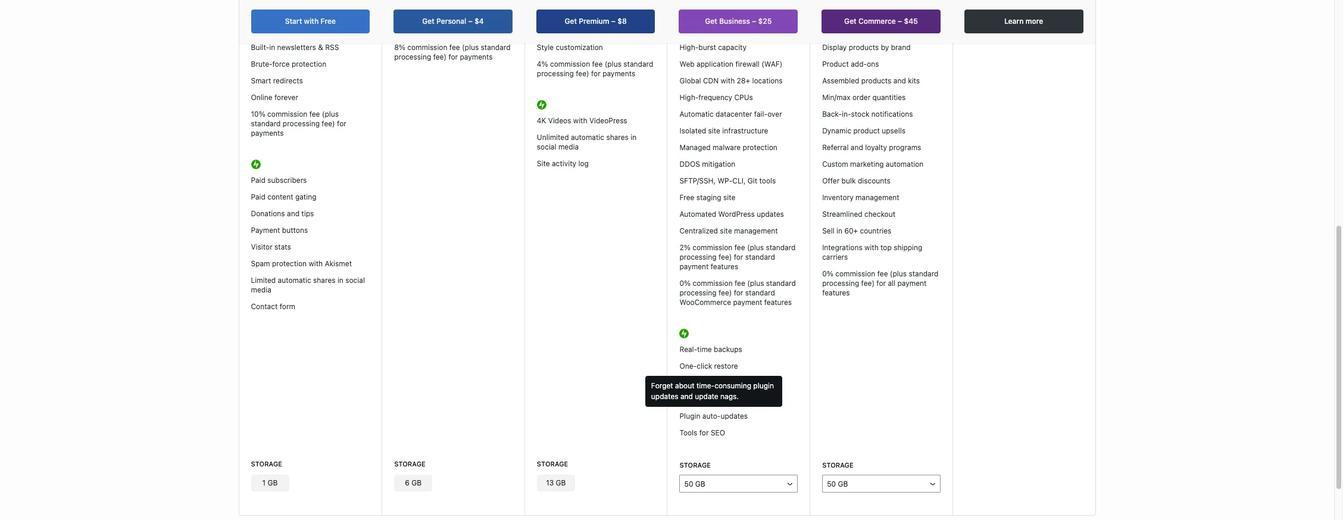 Task type: vqa. For each thing, say whether or not it's contained in the screenshot.
for
yes



Task type: describe. For each thing, give the bounding box(es) containing it.
force
[[273, 60, 290, 69]]

shares for unlimited automatic shares in social media
[[607, 133, 629, 142]]

$4
[[475, 17, 484, 26]]

payment for 0% commission fee (plus standard processing fee) for all payment features
[[898, 279, 927, 288]]

get commerce – $45 button
[[822, 10, 941, 33]]

newsletters
[[277, 43, 316, 52]]

(plus for 0% commission fee (plus standard processing fee) for standard woocommerce payment features
[[748, 279, 765, 288]]

form
[[280, 302, 295, 311]]

– for $45
[[898, 17, 903, 26]]

programs
[[890, 143, 922, 152]]

processing for 0% commission fee (plus standard processing fee) for standard woocommerce payment features
[[680, 289, 717, 297]]

learn more
[[1005, 17, 1044, 26]]

sftp/ssh, wp-cli, git tools
[[680, 177, 776, 185]]

processing for 10% commission fee (plus standard processing fee) for payments
[[283, 119, 320, 128]]

8%
[[394, 43, 406, 52]]

nags.
[[721, 392, 739, 401]]

automatic datacenter fail-over
[[680, 110, 783, 119]]

1 50 gb from the left
[[685, 479, 706, 488]]

get for get premium – $8
[[565, 17, 577, 26]]

site for management
[[720, 227, 733, 236]]

fee for 0% commission fee (plus standard processing fee) for standard woocommerce payment features
[[735, 279, 746, 288]]

1 vertical spatial management
[[735, 227, 778, 236]]

email
[[435, 26, 453, 35]]

global cdn with 28+ locations
[[680, 76, 783, 85]]

standard for 8% commission fee (plus standard processing fee) for payments
[[481, 43, 511, 52]]

contact form
[[251, 302, 295, 311]]

0 horizontal spatial premium
[[537, 10, 567, 19]]

free inside button
[[321, 17, 336, 26]]

assembled
[[823, 76, 860, 85]]

notifications
[[872, 110, 914, 119]]

payments for 10% commission fee (plus standard processing fee) for payments
[[251, 129, 284, 138]]

processing for 2% commission fee (plus standard processing fee) for standard payment features
[[680, 253, 717, 262]]

support
[[394, 26, 421, 35]]

style customization
[[537, 43, 603, 52]]

limited automatic shares in social media
[[251, 276, 365, 294]]

web
[[680, 60, 695, 69]]

spam protection with akismet
[[251, 259, 352, 268]]

payment for 2% commission fee (plus standard processing fee) for standard payment features
[[680, 262, 709, 271]]

dynamic product upsells
[[823, 127, 906, 135]]

global edge caching
[[680, 26, 749, 35]]

cpus
[[735, 93, 753, 102]]

custom
[[823, 160, 849, 169]]

earn with wordads
[[537, 26, 601, 35]]

50 for first 50 gb dropdown button from left
[[685, 479, 694, 488]]

for for 10% commission fee (plus standard processing fee) for payments
[[337, 119, 347, 128]]

woocommerce
[[680, 298, 732, 307]]

over
[[768, 110, 783, 119]]

1 50 gb button from the left
[[680, 475, 798, 492]]

in for built-in elasticsearch
[[698, 395, 704, 404]]

2 vertical spatial protection
[[272, 259, 307, 268]]

bandwidth
[[724, 10, 759, 19]]

back-
[[823, 110, 842, 119]]

products for assembled
[[862, 76, 892, 85]]

videos
[[549, 116, 572, 125]]

sell in 60+ countries
[[823, 227, 892, 236]]

streamlined
[[823, 210, 863, 219]]

add-
[[851, 60, 867, 69]]

(plus for 2% commission fee (plus standard processing fee) for standard payment features
[[747, 243, 764, 252]]

features for 0%
[[823, 289, 850, 297]]

store
[[854, 10, 871, 19]]

business
[[720, 17, 750, 26]]

brute-force protection
[[251, 60, 327, 69]]

commission for 4% commission fee (plus standard processing fee) for payments
[[550, 60, 590, 69]]

donations
[[251, 209, 285, 218]]

ons
[[867, 60, 880, 69]]

built- for built-in newsletters & rss
[[251, 43, 269, 52]]

4% commission fee (plus standard processing fee) for payments
[[537, 60, 654, 78]]

extremely
[[394, 10, 428, 19]]

get premium – $8 button
[[537, 10, 656, 33]]

unlimited users
[[251, 10, 304, 19]]

1 vertical spatial site
[[724, 193, 736, 202]]

fee) for 8% commission fee (plus standard processing fee) for payments
[[433, 53, 447, 62]]

start
[[285, 17, 302, 26]]

payment
[[251, 226, 280, 235]]

brute-
[[251, 60, 273, 69]]

commission for 0% commission fee (plus standard processing fee) for standard woocommerce payment features
[[693, 279, 733, 288]]

1 vertical spatial tools
[[760, 177, 776, 185]]

built- for built-in elasticsearch
[[680, 395, 698, 404]]

$8
[[618, 17, 627, 26]]

stock
[[852, 110, 870, 119]]

ssl
[[478, 10, 491, 19]]

spam
[[251, 259, 270, 268]]

1 horizontal spatial tools
[[898, 10, 914, 19]]

fee for 8% commission fee (plus standard processing fee) for payments
[[450, 43, 460, 52]]

seo
[[711, 429, 725, 437]]

updates for plugin auto-updates
[[721, 412, 748, 421]]

ddos
[[680, 160, 700, 169]]

standard for 0% commission fee (plus standard processing fee) for all payment features
[[909, 269, 939, 278]]

site for infrastructure
[[709, 127, 721, 135]]

unlimited for unlimited users
[[251, 10, 283, 19]]

media for limited
[[251, 286, 271, 294]]

high- for frequency
[[680, 93, 699, 102]]

integrations
[[823, 243, 863, 252]]

media for unlimited
[[559, 143, 579, 152]]

extremely fast dns with ssl
[[394, 10, 491, 19]]

storage for 13
[[537, 460, 568, 468]]

cdn
[[703, 76, 719, 85]]

in inside limited automatic shares in social media
[[338, 276, 344, 285]]

referral and loyalty programs
[[823, 143, 922, 152]]

activity
[[552, 159, 577, 168]]

global for global edge caching
[[680, 26, 701, 35]]

get business – $25
[[705, 17, 772, 26]]

unrestricted
[[680, 10, 722, 19]]

uptime
[[680, 378, 704, 387]]

forget
[[652, 381, 674, 390]]

automated wordpress updates
[[680, 210, 784, 219]]

automatic
[[680, 110, 714, 119]]

payments for 4% commission fee (plus standard processing fee) for payments
[[603, 69, 636, 78]]

fee) for 4% commission fee (plus standard processing fee) for payments
[[576, 69, 590, 78]]

4%
[[537, 60, 548, 69]]

fee) for 10% commission fee (plus standard processing fee) for payments
[[322, 119, 335, 128]]

akismet
[[325, 259, 352, 268]]

web application firewall (waf)
[[680, 60, 783, 69]]

commission for 2% commission fee (plus standard processing fee) for standard payment features
[[693, 243, 733, 252]]

backups
[[714, 345, 743, 354]]

1 gb
[[262, 479, 278, 487]]

– for $4
[[469, 17, 473, 26]]

payment inside 0% commission fee (plus standard processing fee) for standard woocommerce payment features
[[734, 298, 763, 307]]

one-click restore
[[680, 362, 738, 371]]

paid for paid subscribers
[[251, 176, 266, 185]]

get personal – $4 button
[[394, 10, 513, 33]]

standard for 10% commission fee (plus standard processing fee) for payments
[[251, 119, 281, 128]]

earn
[[537, 26, 552, 35]]

cli,
[[733, 177, 746, 185]]

product add-ons
[[823, 60, 880, 69]]

content
[[268, 193, 293, 202]]

commission for 10% commission fee (plus standard processing fee) for payments
[[268, 110, 308, 119]]

built-in newsletters & rss
[[251, 43, 339, 52]]

1 horizontal spatial management
[[856, 193, 900, 202]]

standard for 0% commission fee (plus standard processing fee) for standard woocommerce payment features
[[767, 279, 796, 288]]

learn more link
[[965, 10, 1084, 33]]

stats
[[275, 243, 291, 252]]

payments for 8% commission fee (plus standard processing fee) for payments
[[460, 53, 493, 62]]

top
[[881, 243, 892, 252]]



Task type: locate. For each thing, give the bounding box(es) containing it.
with left 28+
[[721, 76, 735, 85]]

standard inside 4% commission fee (plus standard processing fee) for payments
[[624, 60, 654, 69]]

payment
[[680, 262, 709, 271], [898, 279, 927, 288], [734, 298, 763, 307]]

for inside 0% commission fee (plus standard processing fee) for standard woocommerce payment features
[[734, 289, 744, 297]]

0 horizontal spatial unlimited
[[251, 10, 283, 19]]

with left ssl
[[462, 10, 476, 19]]

isolated
[[680, 127, 707, 135]]

0 horizontal spatial media
[[251, 286, 271, 294]]

built- down the about
[[680, 395, 698, 404]]

and down the dynamic product upsells on the right top of the page
[[851, 143, 864, 152]]

for inside 2% commission fee (plus standard processing fee) for standard payment features
[[734, 253, 744, 262]]

2 horizontal spatial updates
[[757, 210, 784, 219]]

3 – from the left
[[752, 17, 757, 26]]

commission inside 2% commission fee (plus standard processing fee) for standard payment features
[[693, 243, 733, 252]]

0 horizontal spatial updates
[[652, 392, 679, 401]]

fee for 4% commission fee (plus standard processing fee) for payments
[[592, 60, 603, 69]]

0 vertical spatial social
[[537, 143, 557, 152]]

&
[[318, 43, 323, 52]]

2 horizontal spatial payments
[[603, 69, 636, 78]]

social inside limited automatic shares in social media
[[346, 276, 365, 285]]

1 horizontal spatial media
[[559, 143, 579, 152]]

1 – from the left
[[469, 17, 473, 26]]

tools right git
[[760, 177, 776, 185]]

1 horizontal spatial unlimited
[[537, 133, 569, 142]]

4 – from the left
[[898, 17, 903, 26]]

wordpress vip client logo for bloomberg image
[[1027, 4, 1069, 20]]

tools right 'design'
[[898, 10, 914, 19]]

1 horizontal spatial shares
[[607, 133, 629, 142]]

unlimited for unlimited automatic shares in social media
[[537, 133, 569, 142]]

processing up the woocommerce
[[680, 289, 717, 297]]

1 vertical spatial products
[[849, 43, 879, 52]]

paid left the subscribers
[[251, 176, 266, 185]]

time machine for post edits
[[251, 26, 345, 35]]

uptime monitor
[[680, 378, 732, 387]]

paid subscribers
[[251, 176, 307, 185]]

protection down the infrastructure
[[743, 143, 778, 152]]

payments inside 8% commission fee (plus standard processing fee) for payments
[[460, 53, 493, 62]]

customization
[[556, 43, 603, 52]]

media up activity
[[559, 143, 579, 152]]

style
[[537, 43, 554, 52]]

free down sftp/ssh, in the top of the page
[[680, 193, 695, 202]]

fee for 2% commission fee (plus standard processing fee) for standard payment features
[[735, 243, 745, 252]]

1 horizontal spatial payment
[[734, 298, 763, 307]]

0 horizontal spatial social
[[346, 276, 365, 285]]

2 vertical spatial updates
[[721, 412, 748, 421]]

– for $25
[[752, 17, 757, 26]]

smart redirects
[[251, 76, 303, 85]]

unlimited down videos
[[537, 133, 569, 142]]

1 get from the left
[[422, 17, 435, 26]]

design
[[873, 10, 896, 19]]

(plus inside 4% commission fee (plus standard processing fee) for payments
[[605, 60, 622, 69]]

get up edge
[[705, 17, 718, 26]]

2 – from the left
[[612, 17, 616, 26]]

0 vertical spatial features
[[711, 262, 739, 271]]

learn
[[1005, 17, 1024, 26]]

1 horizontal spatial 0%
[[823, 269, 834, 278]]

0 horizontal spatial features
[[711, 262, 739, 271]]

site down automated wordpress updates
[[720, 227, 733, 236]]

(plus inside 0% commission fee (plus standard processing fee) for standard woocommerce payment features
[[748, 279, 765, 288]]

2 vertical spatial payment
[[734, 298, 763, 307]]

shares for limited automatic shares in social media
[[313, 276, 336, 285]]

site
[[709, 127, 721, 135], [724, 193, 736, 202], [720, 227, 733, 236]]

and left tips
[[287, 209, 300, 218]]

0 horizontal spatial automatic
[[278, 276, 311, 285]]

2 vertical spatial payments
[[251, 129, 284, 138]]

– left $25
[[752, 17, 757, 26]]

videopress
[[590, 116, 628, 125]]

update
[[695, 392, 719, 401]]

0% inside 0% commission fee (plus standard processing fee) for all payment features
[[823, 269, 834, 278]]

fee) inside 8% commission fee (plus standard processing fee) for payments
[[433, 53, 447, 62]]

premium up wordads at the top
[[579, 17, 610, 26]]

start with free button
[[251, 10, 370, 33]]

payments down customization on the left
[[603, 69, 636, 78]]

2 vertical spatial features
[[765, 298, 792, 307]]

fee inside 0% commission fee (plus standard processing fee) for all payment features
[[878, 269, 888, 278]]

1 vertical spatial free
[[680, 193, 695, 202]]

1 vertical spatial protection
[[743, 143, 778, 152]]

tools for seo
[[680, 429, 725, 437]]

fee inside 0% commission fee (plus standard processing fee) for standard woocommerce payment features
[[735, 279, 746, 288]]

high- for burst
[[680, 43, 699, 52]]

(plus for 4% commission fee (plus standard processing fee) for payments
[[605, 60, 622, 69]]

via
[[423, 26, 433, 35]]

display products by brand
[[823, 43, 911, 52]]

0 vertical spatial paid
[[251, 176, 266, 185]]

global down web
[[680, 76, 701, 85]]

1 vertical spatial unlimited
[[823, 26, 855, 35]]

malware
[[713, 143, 741, 152]]

payment down 2%
[[680, 262, 709, 271]]

products up add-
[[849, 43, 879, 52]]

payments inside 4% commission fee (plus standard processing fee) for payments
[[603, 69, 636, 78]]

offer
[[823, 177, 840, 185]]

0%
[[823, 269, 834, 278], [680, 279, 691, 288]]

global down unrestricted
[[680, 26, 701, 35]]

updates for automated wordpress updates
[[757, 210, 784, 219]]

ddos mitigation
[[680, 160, 736, 169]]

processing inside 4% commission fee (plus standard processing fee) for payments
[[537, 69, 574, 78]]

storage for 1
[[251, 460, 282, 468]]

0% inside 0% commission fee (plus standard processing fee) for standard woocommerce payment features
[[680, 279, 691, 288]]

fee) for 2% commission fee (plus standard processing fee) for standard payment features
[[719, 253, 732, 262]]

payments inside 10% commission fee (plus standard processing fee) for payments
[[251, 129, 284, 138]]

0 horizontal spatial payment
[[680, 262, 709, 271]]

commission down carriers
[[836, 269, 876, 278]]

0 horizontal spatial 50 gb
[[685, 479, 706, 488]]

carriers
[[823, 253, 848, 262]]

processing inside 0% commission fee (plus standard processing fee) for all payment features
[[823, 279, 860, 288]]

2 50 from the left
[[827, 479, 836, 488]]

forget about time-consuming plugin updates and update nags. tooltip
[[646, 376, 783, 412]]

2 vertical spatial products
[[862, 76, 892, 85]]

get up earn with wordads
[[565, 17, 577, 26]]

products down commerce
[[857, 26, 887, 35]]

0 vertical spatial automatic
[[571, 133, 605, 142]]

0 horizontal spatial 50 gb button
[[680, 475, 798, 492]]

0 vertical spatial management
[[856, 193, 900, 202]]

for inside 4% commission fee (plus standard processing fee) for payments
[[592, 69, 601, 78]]

tools
[[898, 10, 914, 19], [760, 177, 776, 185]]

fee) for 0% commission fee (plus standard processing fee) for standard woocommerce payment features
[[719, 289, 732, 297]]

commission inside 10% commission fee (plus standard processing fee) for payments
[[268, 110, 308, 119]]

protection down stats
[[272, 259, 307, 268]]

burst
[[699, 43, 716, 52]]

2 get from the left
[[565, 17, 577, 26]]

fee inside 2% commission fee (plus standard processing fee) for standard payment features
[[735, 243, 745, 252]]

fee inside 8% commission fee (plus standard processing fee) for payments
[[450, 43, 460, 52]]

2 vertical spatial site
[[720, 227, 733, 236]]

(plus for 10% commission fee (plus standard processing fee) for payments
[[322, 110, 339, 119]]

unlimited
[[251, 10, 283, 19], [823, 26, 855, 35], [537, 133, 569, 142]]

0 horizontal spatial 0%
[[680, 279, 691, 288]]

fee) for 0% commission fee (plus standard processing fee) for all payment features
[[862, 279, 875, 288]]

2 50 gb from the left
[[827, 479, 848, 488]]

features inside 2% commission fee (plus standard processing fee) for standard payment features
[[711, 262, 739, 271]]

commission down "style customization"
[[550, 60, 590, 69]]

marketing
[[851, 160, 884, 169]]

processing for 4% commission fee (plus standard processing fee) for payments
[[537, 69, 574, 78]]

payments down the 10%
[[251, 129, 284, 138]]

gb
[[268, 479, 278, 487], [412, 479, 422, 487], [556, 479, 566, 487], [696, 479, 706, 488], [838, 479, 848, 488]]

0 vertical spatial high-
[[680, 43, 699, 52]]

2 horizontal spatial payment
[[898, 279, 927, 288]]

brand
[[892, 43, 911, 52]]

storage
[[251, 460, 282, 468], [394, 460, 426, 468], [537, 460, 568, 468], [680, 461, 711, 469], [823, 461, 854, 469]]

2%
[[680, 243, 691, 252]]

1 vertical spatial automatic
[[278, 276, 311, 285]]

inventory management
[[823, 193, 900, 202]]

1 vertical spatial updates
[[652, 392, 679, 401]]

subscribers
[[268, 176, 307, 185]]

fast
[[430, 10, 442, 19]]

automatic for limited
[[278, 276, 311, 285]]

0 vertical spatial products
[[857, 26, 887, 35]]

site activity log
[[537, 159, 589, 168]]

management up checkout at top right
[[856, 193, 900, 202]]

1 horizontal spatial 50 gb
[[827, 479, 848, 488]]

for for 2% commission fee (plus standard processing fee) for standard payment features
[[734, 253, 744, 262]]

0 vertical spatial tools
[[898, 10, 914, 19]]

1 paid from the top
[[251, 176, 266, 185]]

automatic inside limited automatic shares in social media
[[278, 276, 311, 285]]

payment inside 0% commission fee (plus standard processing fee) for all payment features
[[898, 279, 927, 288]]

get up via
[[422, 17, 435, 26]]

0 vertical spatial free
[[321, 17, 336, 26]]

wordpress
[[719, 210, 755, 219]]

shares inside limited automatic shares in social media
[[313, 276, 336, 285]]

for for 8% commission fee (plus standard processing fee) for payments
[[449, 53, 458, 62]]

protection down &
[[292, 60, 327, 69]]

updates down forget
[[652, 392, 679, 401]]

2 horizontal spatial features
[[823, 289, 850, 297]]

(plus inside 2% commission fee (plus standard processing fee) for standard payment features
[[747, 243, 764, 252]]

2 global from the top
[[680, 76, 701, 85]]

forever
[[275, 93, 298, 102]]

unlimited inside unlimited automatic shares in social media
[[537, 133, 569, 142]]

offer bulk discounts
[[823, 177, 891, 185]]

products for unlimited
[[857, 26, 887, 35]]

personal
[[437, 17, 467, 26]]

unlimited down powerful
[[823, 26, 855, 35]]

and
[[894, 76, 906, 85], [851, 143, 864, 152], [287, 209, 300, 218], [681, 392, 693, 401]]

features inside 0% commission fee (plus standard processing fee) for standard woocommerce payment features
[[765, 298, 792, 307]]

2 horizontal spatial unlimited
[[823, 26, 855, 35]]

commission inside 0% commission fee (plus standard processing fee) for standard woocommerce payment features
[[693, 279, 733, 288]]

1 horizontal spatial premium
[[579, 17, 610, 26]]

in
[[269, 43, 275, 52], [631, 133, 637, 142], [837, 227, 843, 236], [338, 276, 344, 285], [698, 395, 704, 404]]

discounts
[[858, 177, 891, 185]]

with up post at the left top
[[304, 17, 319, 26]]

(plus
[[462, 43, 479, 52], [605, 60, 622, 69], [322, 110, 339, 119], [747, 243, 764, 252], [890, 269, 907, 278], [748, 279, 765, 288]]

processing down 2%
[[680, 253, 717, 262]]

built-
[[251, 43, 269, 52], [680, 395, 698, 404]]

and down the about
[[681, 392, 693, 401]]

get for get business – $25
[[705, 17, 718, 26]]

– left '$4'
[[469, 17, 473, 26]]

real-
[[680, 345, 698, 354]]

fee) inside 0% commission fee (plus standard processing fee) for all payment features
[[862, 279, 875, 288]]

commission down forever
[[268, 110, 308, 119]]

0% for 0% commission fee (plus standard processing fee) for all payment features
[[823, 269, 834, 278]]

updates inside forget about time-consuming plugin updates and update nags.
[[652, 392, 679, 401]]

– left $45
[[898, 17, 903, 26]]

1 horizontal spatial 50
[[827, 479, 836, 488]]

global for global cdn with 28+ locations
[[680, 76, 701, 85]]

0 horizontal spatial free
[[321, 17, 336, 26]]

paid content gating
[[251, 193, 317, 202]]

fee inside 10% commission fee (plus standard processing fee) for payments
[[310, 110, 320, 119]]

automatic
[[571, 133, 605, 142], [278, 276, 311, 285]]

0 horizontal spatial 50
[[685, 479, 694, 488]]

protection for brute-force protection
[[292, 60, 327, 69]]

1 vertical spatial social
[[346, 276, 365, 285]]

unlimited for unlimited products
[[823, 26, 855, 35]]

shares inside unlimited automatic shares in social media
[[607, 133, 629, 142]]

commission inside 4% commission fee (plus standard processing fee) for payments
[[550, 60, 590, 69]]

commission up the woocommerce
[[693, 279, 733, 288]]

processing inside 2% commission fee (plus standard processing fee) for standard payment features
[[680, 253, 717, 262]]

0 vertical spatial payments
[[460, 53, 493, 62]]

processing inside 0% commission fee (plus standard processing fee) for standard woocommerce payment features
[[680, 289, 717, 297]]

3 get from the left
[[705, 17, 718, 26]]

standard for 4% commission fee (plus standard processing fee) for payments
[[624, 60, 654, 69]]

site up 'malware'
[[709, 127, 721, 135]]

commission inside 0% commission fee (plus standard processing fee) for all payment features
[[836, 269, 876, 278]]

get up unlimited products
[[845, 17, 857, 26]]

with inside 'integrations with top shipping carriers'
[[865, 243, 879, 252]]

high- up automatic at the right of the page
[[680, 93, 699, 102]]

for inside 0% commission fee (plus standard processing fee) for all payment features
[[877, 279, 886, 288]]

free up edits
[[321, 17, 336, 26]]

min/max order quantities
[[823, 93, 906, 102]]

frequency
[[699, 93, 733, 102]]

1 vertical spatial shares
[[313, 276, 336, 285]]

tips
[[302, 209, 314, 218]]

0% up the woocommerce
[[680, 279, 691, 288]]

unlimited automatic shares in social media
[[537, 133, 637, 152]]

0 vertical spatial shares
[[607, 133, 629, 142]]

management down wordpress
[[735, 227, 778, 236]]

– for $8
[[612, 17, 616, 26]]

support via email
[[394, 26, 453, 35]]

processing inside 10% commission fee (plus standard processing fee) for payments
[[283, 119, 320, 128]]

processing down forever
[[283, 119, 320, 128]]

processing down 8%
[[394, 53, 431, 62]]

0 horizontal spatial tools
[[760, 177, 776, 185]]

get for get commerce – $45
[[845, 17, 857, 26]]

1 high- from the top
[[680, 43, 699, 52]]

1 horizontal spatial free
[[680, 193, 695, 202]]

for inside 10% commission fee (plus standard processing fee) for payments
[[337, 119, 347, 128]]

payment right all
[[898, 279, 927, 288]]

wordpress vip client logo for conde nast image
[[965, 4, 1015, 20]]

0 vertical spatial 0%
[[823, 269, 834, 278]]

processing inside 8% commission fee (plus standard processing fee) for payments
[[394, 53, 431, 62]]

1 horizontal spatial built-
[[680, 395, 698, 404]]

0 vertical spatial media
[[559, 143, 579, 152]]

upsells
[[882, 127, 906, 135]]

with left top
[[865, 243, 879, 252]]

commerce
[[859, 17, 896, 26]]

4 get from the left
[[845, 17, 857, 26]]

in for built-in newsletters & rss
[[269, 43, 275, 52]]

datacenter
[[716, 110, 753, 119]]

standard inside 0% commission fee (plus standard processing fee) for all payment features
[[909, 269, 939, 278]]

standard for 2% commission fee (plus standard processing fee) for standard payment features
[[766, 243, 796, 252]]

fee for 0% commission fee (plus standard processing fee) for all payment features
[[878, 269, 888, 278]]

processing for 0% commission fee (plus standard processing fee) for all payment features
[[823, 279, 860, 288]]

dns
[[444, 10, 460, 19]]

2 50 gb button from the left
[[823, 475, 941, 492]]

and left kits
[[894, 76, 906, 85]]

features inside 0% commission fee (plus standard processing fee) for all payment features
[[823, 289, 850, 297]]

premium
[[537, 10, 567, 19], [579, 17, 610, 26]]

protection for managed malware protection
[[743, 143, 778, 152]]

automatic down spam protection with akismet
[[278, 276, 311, 285]]

site down sftp/ssh, wp-cli, git tools
[[724, 193, 736, 202]]

caching
[[722, 26, 749, 35]]

fee inside 4% commission fee (plus standard processing fee) for payments
[[592, 60, 603, 69]]

get commerce – $45
[[845, 17, 918, 26]]

4k
[[537, 116, 547, 125]]

products for display
[[849, 43, 879, 52]]

(plus inside 10% commission fee (plus standard processing fee) for payments
[[322, 110, 339, 119]]

min/max
[[823, 93, 851, 102]]

0 horizontal spatial management
[[735, 227, 778, 236]]

get premium – $8
[[565, 17, 627, 26]]

(plus inside 0% commission fee (plus standard processing fee) for all payment features
[[890, 269, 907, 278]]

2 high- from the top
[[680, 93, 699, 102]]

1 horizontal spatial payments
[[460, 53, 493, 62]]

1 vertical spatial media
[[251, 286, 271, 294]]

payment inside 2% commission fee (plus standard processing fee) for standard payment features
[[680, 262, 709, 271]]

products down ons
[[862, 76, 892, 85]]

1 horizontal spatial automatic
[[571, 133, 605, 142]]

high- up web
[[680, 43, 699, 52]]

0 horizontal spatial payments
[[251, 129, 284, 138]]

automation
[[886, 160, 924, 169]]

2 paid from the top
[[251, 193, 266, 202]]

automatic down 4k videos with videopress
[[571, 133, 605, 142]]

0 vertical spatial site
[[709, 127, 721, 135]]

1 50 from the left
[[685, 479, 694, 488]]

social up site
[[537, 143, 557, 152]]

updates down elasticsearch
[[721, 412, 748, 421]]

in for sell in 60+ countries
[[837, 227, 843, 236]]

0 horizontal spatial shares
[[313, 276, 336, 285]]

free
[[321, 17, 336, 26], [680, 193, 695, 202]]

standard inside 10% commission fee (plus standard processing fee) for payments
[[251, 119, 281, 128]]

1 vertical spatial features
[[823, 289, 850, 297]]

social for limited automatic shares in social media
[[346, 276, 365, 285]]

processing for 8% commission fee (plus standard processing fee) for payments
[[394, 53, 431, 62]]

shares down the videopress
[[607, 133, 629, 142]]

fee) inside 0% commission fee (plus standard processing fee) for standard woocommerce payment features
[[719, 289, 732, 297]]

(plus inside 8% commission fee (plus standard processing fee) for payments
[[462, 43, 479, 52]]

(plus for 8% commission fee (plus standard processing fee) for payments
[[462, 43, 479, 52]]

10%
[[251, 110, 266, 119]]

1 horizontal spatial social
[[537, 143, 557, 152]]

display
[[823, 43, 847, 52]]

1 vertical spatial 0%
[[680, 279, 691, 288]]

1 vertical spatial paid
[[251, 193, 266, 202]]

processing down carriers
[[823, 279, 860, 288]]

fee) inside 4% commission fee (plus standard processing fee) for payments
[[576, 69, 590, 78]]

for for 0% commission fee (plus standard processing fee) for standard woocommerce payment features
[[734, 289, 744, 297]]

2% commission fee (plus standard processing fee) for standard payment features
[[680, 243, 796, 271]]

1 vertical spatial built-
[[680, 395, 698, 404]]

social down akismet
[[346, 276, 365, 285]]

payments down '$4'
[[460, 53, 493, 62]]

commission for 8% commission fee (plus standard processing fee) for payments
[[408, 43, 448, 52]]

0% down carriers
[[823, 269, 834, 278]]

storage for 6
[[394, 460, 426, 468]]

1 global from the top
[[680, 26, 701, 35]]

time
[[251, 26, 268, 35]]

0 vertical spatial updates
[[757, 210, 784, 219]]

smart
[[251, 76, 271, 85]]

paid for paid content gating
[[251, 193, 266, 202]]

1 horizontal spatial 50 gb button
[[823, 475, 941, 492]]

features for 2%
[[711, 262, 739, 271]]

premium up earn
[[537, 10, 567, 19]]

– left $8
[[612, 17, 616, 26]]

for for 4% commission fee (plus standard processing fee) for payments
[[592, 69, 601, 78]]

automatic for unlimited
[[571, 133, 605, 142]]

social inside unlimited automatic shares in social media
[[537, 143, 557, 152]]

paid up donations at the top left of page
[[251, 193, 266, 202]]

machine
[[270, 26, 298, 35]]

4k videos with videopress
[[537, 116, 628, 125]]

with inside start with free button
[[304, 17, 319, 26]]

commission down via
[[408, 43, 448, 52]]

with left akismet
[[309, 259, 323, 268]]

fail-
[[755, 110, 768, 119]]

donations and tips
[[251, 209, 314, 218]]

0 vertical spatial protection
[[292, 60, 327, 69]]

0 vertical spatial global
[[680, 26, 701, 35]]

media down "limited"
[[251, 286, 271, 294]]

1 vertical spatial high-
[[680, 93, 699, 102]]

50 for second 50 gb dropdown button from the left
[[827, 479, 836, 488]]

shares down akismet
[[313, 276, 336, 285]]

built- down time
[[251, 43, 269, 52]]

1 horizontal spatial updates
[[721, 412, 748, 421]]

fee) inside 10% commission fee (plus standard processing fee) for payments
[[322, 119, 335, 128]]

0 vertical spatial payment
[[680, 262, 709, 271]]

for for 0% commission fee (plus standard processing fee) for all payment features
[[877, 279, 886, 288]]

in inside unlimited automatic shares in social media
[[631, 133, 637, 142]]

unlimited products
[[823, 26, 887, 35]]

1 vertical spatial global
[[680, 76, 701, 85]]

1 vertical spatial payments
[[603, 69, 636, 78]]

fee for 10% commission fee (plus standard processing fee) for payments
[[310, 110, 320, 119]]

processing down 4%
[[537, 69, 574, 78]]

premium inside button
[[579, 17, 610, 26]]

1 vertical spatial payment
[[898, 279, 927, 288]]

social for unlimited automatic shares in social media
[[537, 143, 557, 152]]

automatic inside unlimited automatic shares in social media
[[571, 133, 605, 142]]

1 horizontal spatial features
[[765, 298, 792, 307]]

0% for 0% commission fee (plus standard processing fee) for standard woocommerce payment features
[[680, 279, 691, 288]]

limited
[[251, 276, 276, 285]]

50 gb button
[[680, 475, 798, 492], [823, 475, 941, 492]]

unlimited up time
[[251, 10, 283, 19]]

get for get personal – $4
[[422, 17, 435, 26]]

media inside unlimited automatic shares in social media
[[559, 143, 579, 152]]

updates right wordpress
[[757, 210, 784, 219]]

8% commission fee (plus standard processing fee) for payments
[[394, 43, 511, 62]]

commission inside 8% commission fee (plus standard processing fee) for payments
[[408, 43, 448, 52]]

with right videos
[[574, 116, 588, 125]]

and inside forget about time-consuming plugin updates and update nags.
[[681, 392, 693, 401]]

bulk
[[842, 177, 856, 185]]

sftp/ssh,
[[680, 177, 716, 185]]

13 gb
[[546, 479, 566, 487]]

high-
[[680, 43, 699, 52], [680, 93, 699, 102]]

for
[[300, 26, 309, 35], [449, 53, 458, 62], [592, 69, 601, 78], [337, 119, 347, 128], [734, 253, 744, 262], [877, 279, 886, 288], [734, 289, 744, 297], [700, 429, 709, 437]]

standard inside 8% commission fee (plus standard processing fee) for payments
[[481, 43, 511, 52]]

(plus for 0% commission fee (plus standard processing fee) for all payment features
[[890, 269, 907, 278]]

commission for 0% commission fee (plus standard processing fee) for all payment features
[[836, 269, 876, 278]]

0 vertical spatial unlimited
[[251, 10, 283, 19]]

2 vertical spatial unlimited
[[537, 133, 569, 142]]

0 vertical spatial built-
[[251, 43, 269, 52]]

with right earn
[[554, 26, 568, 35]]

0 horizontal spatial built-
[[251, 43, 269, 52]]

built-in elasticsearch
[[680, 395, 751, 404]]

media inside limited automatic shares in social media
[[251, 286, 271, 294]]

for inside 8% commission fee (plus standard processing fee) for payments
[[449, 53, 458, 62]]

commission down the centralized
[[693, 243, 733, 252]]

payment right the woocommerce
[[734, 298, 763, 307]]

fee) inside 2% commission fee (plus standard processing fee) for standard payment features
[[719, 253, 732, 262]]



